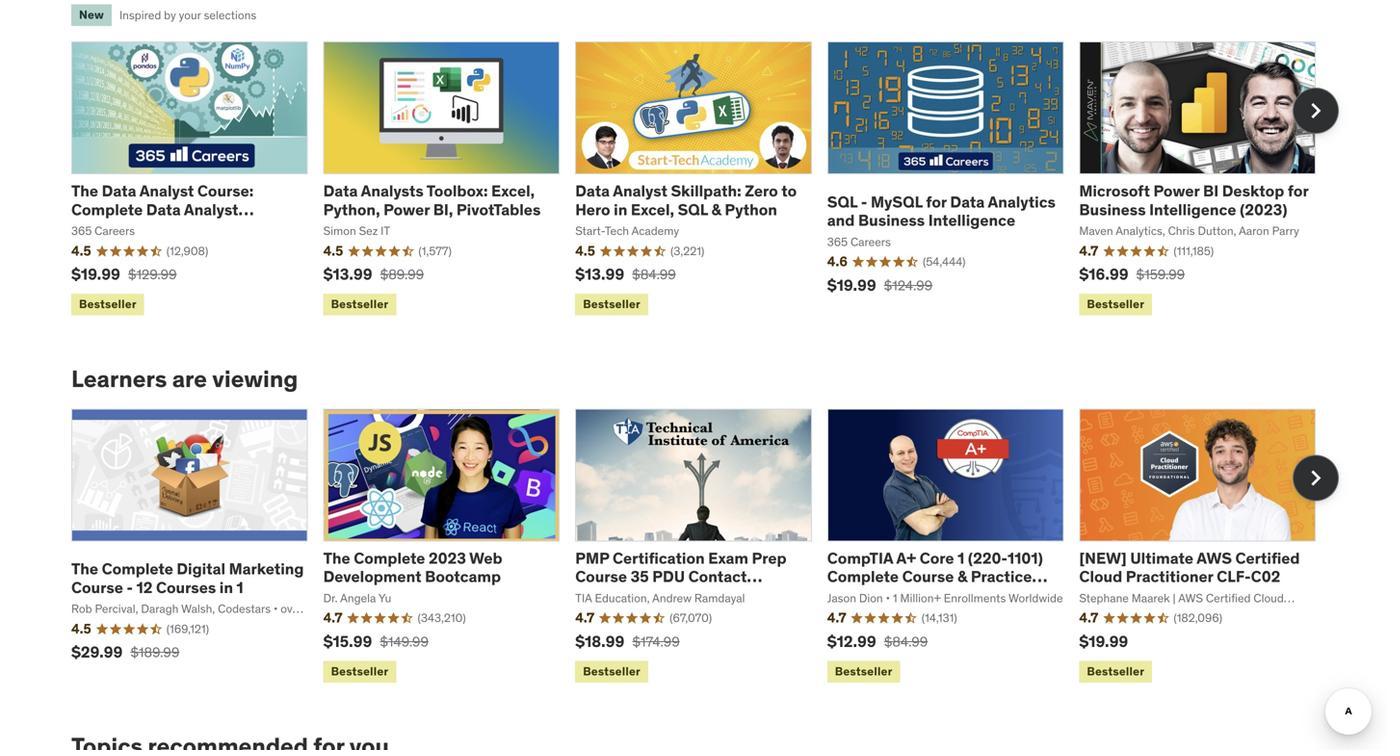 Task type: vqa. For each thing, say whether or not it's contained in the screenshot.
'New'
yes



Task type: locate. For each thing, give the bounding box(es) containing it.
course inside the complete digital marketing course - 12 courses in 1
[[71, 578, 123, 598]]

the for complete
[[71, 181, 98, 201]]

2 horizontal spatial course
[[903, 567, 954, 587]]

0 vertical spatial carousel element
[[71, 41, 1340, 320]]

excel, inside the data analysts toolbox: excel, python, power bi, pivottables
[[492, 181, 535, 201]]

1 horizontal spatial business
[[1080, 200, 1146, 220]]

power left 'bi'
[[1154, 181, 1200, 201]]

zero
[[745, 181, 778, 201]]

data inside the data analysts toolbox: excel, python, power bi, pivottables
[[323, 181, 358, 201]]

exam
[[709, 549, 749, 569], [828, 586, 868, 606]]

0 horizontal spatial business
[[859, 211, 925, 230]]

complete inside the complete 2023 web development bootcamp
[[354, 549, 425, 569]]

next image
[[1301, 463, 1332, 494]]

2 carousel element from the top
[[71, 409, 1340, 687]]

pmp certification exam prep course 35 pdu contact hours/pdu link
[[576, 549, 787, 606]]

1 right digital
[[237, 578, 244, 598]]

& inside data analyst skillpath: zero to hero in excel, sql & python
[[712, 200, 722, 220]]

skillpath:
[[671, 181, 742, 201]]

power left bi,
[[384, 200, 430, 220]]

business right analytics
[[1080, 200, 1146, 220]]

sql - mysql for data analytics and business intelligence
[[828, 192, 1056, 230]]

contact
[[689, 567, 747, 587]]

0 vertical spatial exam
[[709, 549, 749, 569]]

the complete digital marketing course - 12 courses in 1 link
[[71, 560, 304, 598]]

- right and
[[861, 192, 868, 212]]

-
[[861, 192, 868, 212], [127, 578, 133, 598]]

in inside data analyst skillpath: zero to hero in excel, sql & python
[[614, 200, 628, 220]]

0 vertical spatial &
[[712, 200, 722, 220]]

0 vertical spatial bootcamp
[[71, 218, 147, 238]]

the
[[71, 181, 98, 201], [323, 549, 350, 569], [71, 560, 98, 579]]

the for development
[[323, 549, 350, 569]]

in inside the complete digital marketing course - 12 courses in 1
[[220, 578, 233, 598]]

the complete digital marketing course - 12 courses in 1
[[71, 560, 304, 598]]

1 vertical spatial bootcamp
[[425, 567, 501, 587]]

1 horizontal spatial sql
[[828, 192, 858, 212]]

1 carousel element from the top
[[71, 41, 1340, 320]]

ultimate
[[1131, 549, 1194, 569]]

to
[[782, 181, 797, 201]]

carousel element
[[71, 41, 1340, 320], [71, 409, 1340, 687]]

analyst
[[139, 181, 194, 201], [613, 181, 668, 201], [184, 200, 239, 220]]

for inside microsoft power bi desktop for business intelligence (2023)
[[1288, 181, 1309, 201]]

0 horizontal spatial &
[[712, 200, 722, 220]]

1 horizontal spatial for
[[1288, 181, 1309, 201]]

course:
[[197, 181, 254, 201]]

1 vertical spatial &
[[958, 567, 968, 587]]

course
[[576, 567, 627, 587], [903, 567, 954, 587], [71, 578, 123, 598]]

0 horizontal spatial bootcamp
[[71, 218, 147, 238]]

1 vertical spatial in
[[220, 578, 233, 598]]

bootcamp
[[71, 218, 147, 238], [425, 567, 501, 587]]

0 horizontal spatial excel,
[[492, 181, 535, 201]]

0 vertical spatial in
[[614, 200, 628, 220]]

1 horizontal spatial exam
[[828, 586, 868, 606]]

power
[[1154, 181, 1200, 201], [384, 200, 430, 220]]

in right hero
[[614, 200, 628, 220]]

pmp certification exam prep course 35 pdu contact hours/pdu
[[576, 549, 787, 606]]

0 horizontal spatial -
[[127, 578, 133, 598]]

microsoft power bi desktop for business intelligence (2023)
[[1080, 181, 1309, 220]]

1 vertical spatial exam
[[828, 586, 868, 606]]

analyst inside data analyst skillpath: zero to hero in excel, sql & python
[[613, 181, 668, 201]]

exam left prep
[[709, 549, 749, 569]]

1 horizontal spatial in
[[614, 200, 628, 220]]

the inside the complete digital marketing course - 12 courses in 1
[[71, 560, 98, 579]]

new
[[79, 7, 104, 22]]

learners
[[71, 365, 167, 394]]

analytics
[[988, 192, 1056, 212]]

data inside data analyst skillpath: zero to hero in excel, sql & python
[[576, 181, 610, 201]]

complete
[[71, 200, 143, 220], [354, 549, 425, 569], [102, 560, 173, 579], [828, 567, 899, 587]]

course left 12 on the left of the page
[[71, 578, 123, 598]]

course inside pmp certification exam prep course 35 pdu contact hours/pdu
[[576, 567, 627, 587]]

development
[[323, 567, 422, 587]]

sql
[[828, 192, 858, 212], [678, 200, 708, 220]]

1 horizontal spatial excel,
[[631, 200, 675, 220]]

1 vertical spatial 1
[[237, 578, 244, 598]]

0 horizontal spatial sql
[[678, 200, 708, 220]]

in
[[614, 200, 628, 220], [220, 578, 233, 598]]

1 vertical spatial -
[[127, 578, 133, 598]]

1 horizontal spatial -
[[861, 192, 868, 212]]

data analysts toolbox: excel, python, power bi, pivottables
[[323, 181, 541, 220]]

for right mysql
[[926, 192, 947, 212]]

the inside the complete 2023 web development bootcamp
[[323, 549, 350, 569]]

[new]
[[1080, 549, 1127, 569]]

0 horizontal spatial power
[[384, 200, 430, 220]]

sql inside data analyst skillpath: zero to hero in excel, sql & python
[[678, 200, 708, 220]]

1
[[958, 549, 965, 569], [237, 578, 244, 598]]

excel, right hero
[[631, 200, 675, 220]]

& left (220-
[[958, 567, 968, 587]]

exam down comptia
[[828, 586, 868, 606]]

data
[[102, 181, 136, 201], [323, 181, 358, 201], [576, 181, 610, 201], [951, 192, 985, 212], [146, 200, 181, 220]]

business inside microsoft power bi desktop for business intelligence (2023)
[[1080, 200, 1146, 220]]

0 horizontal spatial exam
[[709, 549, 749, 569]]

power inside microsoft power bi desktop for business intelligence (2023)
[[1154, 181, 1200, 201]]

course left (220-
[[903, 567, 954, 587]]

business
[[1080, 200, 1146, 220], [859, 211, 925, 230]]

intelligence right mysql
[[929, 211, 1016, 230]]

1 inside the complete digital marketing course - 12 courses in 1
[[237, 578, 244, 598]]

in right courses
[[220, 578, 233, 598]]

intelligence
[[1150, 200, 1237, 220], [929, 211, 1016, 230]]

excel,
[[492, 181, 535, 201], [631, 200, 675, 220]]

[new] ultimate aws certified cloud practitioner clf-c02
[[1080, 549, 1301, 587]]

core
[[920, 549, 955, 569]]

- left 12 on the left of the page
[[127, 578, 133, 598]]

0 horizontal spatial for
[[926, 192, 947, 212]]

1 horizontal spatial &
[[958, 567, 968, 587]]

1101)
[[1008, 549, 1044, 569]]

exam inside comptia a+ core 1 (220-1101) complete course & practice exam
[[828, 586, 868, 606]]

complete inside comptia a+ core 1 (220-1101) complete course & practice exam
[[828, 567, 899, 587]]

1 horizontal spatial course
[[576, 567, 627, 587]]

course left "35"
[[576, 567, 627, 587]]

&
[[712, 200, 722, 220], [958, 567, 968, 587]]

for
[[1288, 181, 1309, 201], [926, 192, 947, 212]]

courses
[[156, 578, 216, 598]]

1 horizontal spatial intelligence
[[1150, 200, 1237, 220]]

certified
[[1236, 549, 1301, 569]]

1 right 'core' on the right of the page
[[958, 549, 965, 569]]

practitioner
[[1126, 567, 1214, 587]]

intelligence inside sql - mysql for data analytics and business intelligence
[[929, 211, 1016, 230]]

bi
[[1204, 181, 1219, 201]]

1 vertical spatial carousel element
[[71, 409, 1340, 687]]

0 horizontal spatial course
[[71, 578, 123, 598]]

0 horizontal spatial 1
[[237, 578, 244, 598]]

for right (2023)
[[1288, 181, 1309, 201]]

microsoft power bi desktop for business intelligence (2023) link
[[1080, 181, 1309, 220]]

sql left python
[[678, 200, 708, 220]]

1 horizontal spatial 1
[[958, 549, 965, 569]]

for inside sql - mysql for data analytics and business intelligence
[[926, 192, 947, 212]]

the inside the data analyst course: complete data analyst bootcamp
[[71, 181, 98, 201]]

excel, right toolbox:
[[492, 181, 535, 201]]

& inside comptia a+ core 1 (220-1101) complete course & practice exam
[[958, 567, 968, 587]]

& left python
[[712, 200, 722, 220]]

sql left mysql
[[828, 192, 858, 212]]

business inside sql - mysql for data analytics and business intelligence
[[859, 211, 925, 230]]

course for pmp certification exam prep course 35 pdu contact hours/pdu
[[576, 567, 627, 587]]

data inside sql - mysql for data analytics and business intelligence
[[951, 192, 985, 212]]

0 vertical spatial 1
[[958, 549, 965, 569]]

inspired by your selections
[[119, 8, 257, 23]]

desktop
[[1223, 181, 1285, 201]]

12
[[136, 578, 153, 598]]

intelligence left (2023)
[[1150, 200, 1237, 220]]

- inside sql - mysql for data analytics and business intelligence
[[861, 192, 868, 212]]

cloud
[[1080, 567, 1123, 587]]

1 horizontal spatial bootcamp
[[425, 567, 501, 587]]

(220-
[[968, 549, 1008, 569]]

0 vertical spatial -
[[861, 192, 868, 212]]

the for course
[[71, 560, 98, 579]]

data analysts toolbox: excel, python, power bi, pivottables link
[[323, 181, 541, 220]]

1 horizontal spatial power
[[1154, 181, 1200, 201]]

0 horizontal spatial in
[[220, 578, 233, 598]]

business right and
[[859, 211, 925, 230]]

sql - mysql for data analytics and business intelligence link
[[828, 192, 1056, 230]]

0 horizontal spatial intelligence
[[929, 211, 1016, 230]]



Task type: describe. For each thing, give the bounding box(es) containing it.
(2023)
[[1240, 200, 1288, 220]]

pivottables
[[457, 200, 541, 220]]

data analyst skillpath: zero to hero in excel, sql & python link
[[576, 181, 797, 220]]

data analyst skillpath: zero to hero in excel, sql & python
[[576, 181, 797, 220]]

web
[[469, 549, 503, 569]]

35
[[631, 567, 649, 587]]

python,
[[323, 200, 380, 220]]

bootcamp inside the data analyst course: complete data analyst bootcamp
[[71, 218, 147, 238]]

the complete 2023 web development bootcamp
[[323, 549, 503, 587]]

toolbox:
[[427, 181, 488, 201]]

the data analyst course: complete data analyst bootcamp link
[[71, 181, 254, 238]]

the data analyst course: complete data analyst bootcamp
[[71, 181, 254, 238]]

comptia a+ core 1 (220-1101) complete course & practice exam link
[[828, 549, 1048, 606]]

exam inside pmp certification exam prep course 35 pdu contact hours/pdu
[[709, 549, 749, 569]]

comptia a+ core 1 (220-1101) complete course & practice exam
[[828, 549, 1044, 606]]

by
[[164, 8, 176, 23]]

your
[[179, 8, 201, 23]]

clf-
[[1217, 567, 1252, 587]]

hero
[[576, 200, 611, 220]]

and
[[828, 211, 855, 230]]

bootcamp inside the complete 2023 web development bootcamp
[[425, 567, 501, 587]]

selections
[[204, 8, 257, 23]]

carousel element containing the complete 2023 web development bootcamp
[[71, 409, 1340, 687]]

prep
[[752, 549, 787, 569]]

power inside the data analysts toolbox: excel, python, power bi, pivottables
[[384, 200, 430, 220]]

comptia
[[828, 549, 894, 569]]

hours/pdu
[[576, 586, 661, 606]]

practice
[[971, 567, 1032, 587]]

next image
[[1301, 96, 1332, 126]]

sql inside sql - mysql for data analytics and business intelligence
[[828, 192, 858, 212]]

course for the complete digital marketing course - 12 courses in 1
[[71, 578, 123, 598]]

marketing
[[229, 560, 304, 579]]

certification
[[613, 549, 705, 569]]

viewing
[[212, 365, 298, 394]]

pdu
[[653, 567, 685, 587]]

aws
[[1197, 549, 1233, 569]]

course inside comptia a+ core 1 (220-1101) complete course & practice exam
[[903, 567, 954, 587]]

learners are viewing
[[71, 365, 298, 394]]

pmp
[[576, 549, 610, 569]]

complete inside the data analyst course: complete data analyst bootcamp
[[71, 200, 143, 220]]

complete inside the complete digital marketing course - 12 courses in 1
[[102, 560, 173, 579]]

analysts
[[361, 181, 424, 201]]

the complete 2023 web development bootcamp link
[[323, 549, 503, 587]]

1 inside comptia a+ core 1 (220-1101) complete course & practice exam
[[958, 549, 965, 569]]

are
[[172, 365, 207, 394]]

inspired
[[119, 8, 161, 23]]

2023
[[429, 549, 466, 569]]

c02
[[1252, 567, 1281, 587]]

intelligence inside microsoft power bi desktop for business intelligence (2023)
[[1150, 200, 1237, 220]]

digital
[[177, 560, 226, 579]]

- inside the complete digital marketing course - 12 courses in 1
[[127, 578, 133, 598]]

a+
[[897, 549, 917, 569]]

carousel element containing the data analyst course: complete data analyst bootcamp
[[71, 41, 1340, 320]]

bi,
[[433, 200, 453, 220]]

python
[[725, 200, 778, 220]]

mysql
[[871, 192, 923, 212]]

excel, inside data analyst skillpath: zero to hero in excel, sql & python
[[631, 200, 675, 220]]

microsoft
[[1080, 181, 1151, 201]]

[new] ultimate aws certified cloud practitioner clf-c02 link
[[1080, 549, 1301, 587]]



